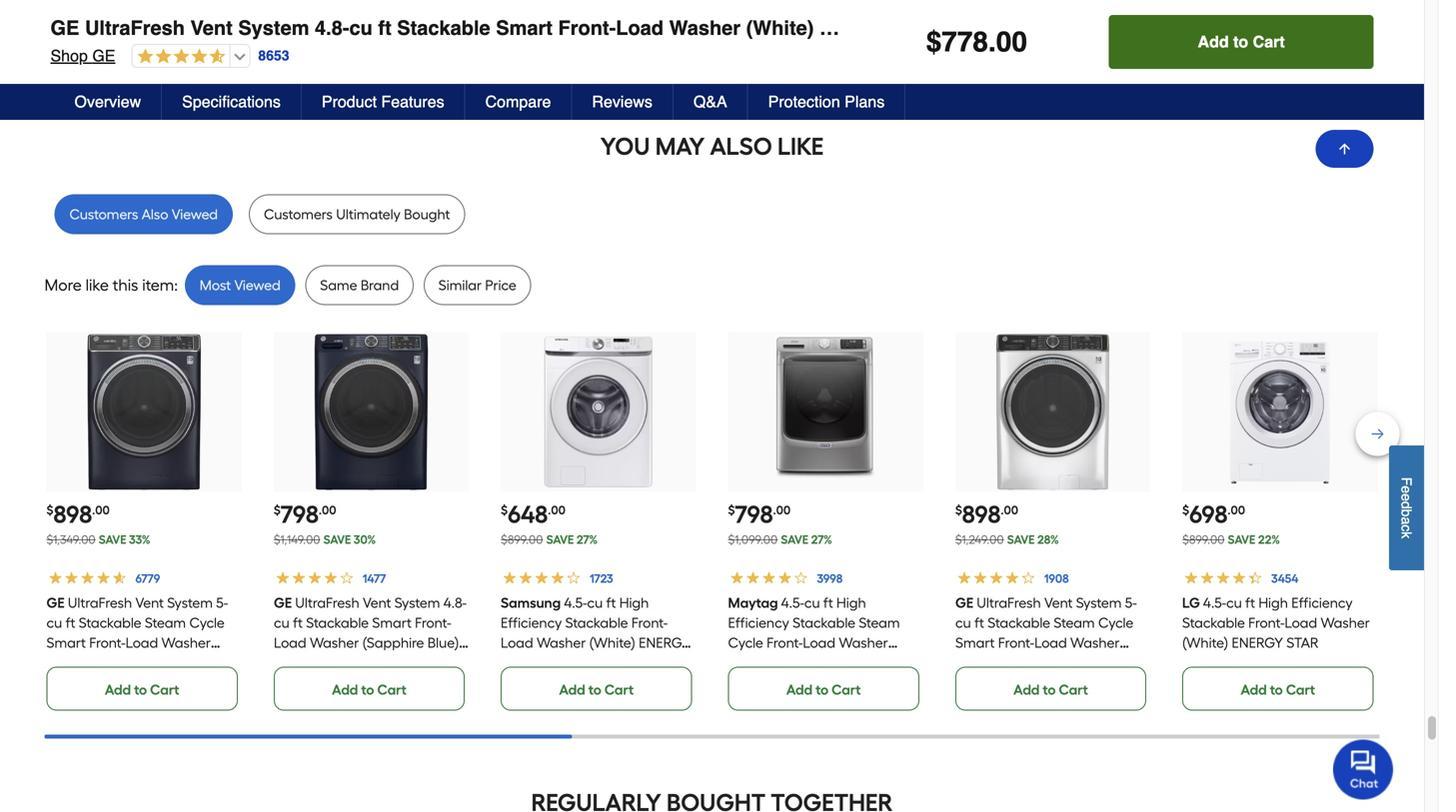 Task type: vqa. For each thing, say whether or not it's contained in the screenshot.


Task type: describe. For each thing, give the bounding box(es) containing it.
shop
[[50, 46, 88, 65]]

698
[[1189, 500, 1228, 529]]

ge for ultrafresh vent system 5- cu ft stackable steam cycle smart front-load washer (sapphire blue) energy star
[[46, 595, 65, 612]]

d
[[1399, 501, 1415, 509]]

798 for ge
[[281, 500, 319, 529]]

like
[[778, 132, 824, 161]]

5- for ultrafresh vent system 5- cu ft stackable steam cycle smart front-load washer (white) energy star
[[1125, 595, 1137, 612]]

samsung
[[501, 595, 561, 612]]

reviews button
[[572, 84, 674, 120]]

cu up the product
[[349, 16, 373, 39]]

add to cart inside 698 "list item"
[[1241, 682, 1315, 699]]

vent up 4.6 stars image
[[190, 16, 233, 39]]

k
[[1399, 532, 1415, 539]]

add to cart link for 4.5-cu ft high efficiency stackable front-load washer (white) energy star
[[1183, 667, 1374, 711]]

star inside ultrafresh vent system 5- cu ft stackable steam cycle smart front-load washer (sapphire blue) energy star
[[201, 655, 233, 672]]

27% for 648
[[577, 533, 598, 547]]

plans
[[845, 92, 885, 111]]

ft inside 4.5-cu ft high efficiency stackable front- load washer (white) energy star
[[606, 595, 616, 612]]

ft inside the ultrafresh vent system 4.8- cu ft stackable smart front- load washer (sapphire blue) energy star
[[293, 615, 303, 632]]

more
[[44, 276, 82, 295]]

protection
[[768, 92, 840, 111]]

lg 4.5-cu ft high efficiency stackable front-load washer (white) energy star image
[[1202, 334, 1358, 490]]

ft inside the ultrafresh vent system 5- cu ft stackable steam cycle smart front-load washer (white) energy star
[[974, 615, 984, 632]]

2 898 list item from the left
[[955, 332, 1151, 711]]

specifications button
[[162, 84, 302, 120]]

ft inside ultrafresh vent system 5- cu ft stackable steam cycle smart front-load washer (sapphire blue) energy star
[[66, 615, 75, 632]]

smart inside ultrafresh vent system 5- cu ft stackable steam cycle smart front-load washer (sapphire blue) energy star
[[46, 635, 86, 652]]

$ 648 .00
[[501, 500, 566, 529]]

product features button
[[302, 84, 465, 120]]

star inside 4.5-cu ft high efficiency stackable front-load washer (white) energy star
[[1287, 635, 1319, 652]]

ultimately
[[336, 206, 401, 223]]

$899.00 for 698
[[1183, 533, 1225, 547]]

:
[[174, 276, 178, 295]]

cart inside 648 list item
[[605, 682, 634, 699]]

to for 698 "list item"
[[1270, 682, 1283, 699]]

steam for (sapphire
[[145, 615, 186, 632]]

cu inside 4.5-cu ft high efficiency stackable steam cycle front-load washer (metallic slate) energy star
[[804, 595, 820, 612]]

product features
[[322, 92, 444, 111]]

to for 2nd 798 list item from the right
[[361, 682, 374, 699]]

system for ultrafresh vent system 4.8- cu ft stackable smart front- load washer (sapphire blue) energy star
[[394, 595, 440, 612]]

.00 for ultrafresh vent system 5- cu ft stackable steam cycle smart front-load washer (white) energy star
[[1001, 503, 1019, 518]]

star inside 4.5-cu ft high efficiency stackable steam cycle front-load washer (metallic slate) energy star
[[879, 655, 911, 672]]

$1,099.00
[[728, 533, 778, 547]]

.00 for 4.5-cu ft high efficiency stackable steam cycle front-load washer (metallic slate) energy star
[[773, 503, 791, 518]]

4.5- for 698
[[1203, 595, 1227, 612]]

item
[[142, 276, 174, 295]]

4.5- for 648
[[564, 595, 587, 612]]

steam for (white)
[[1054, 615, 1095, 632]]

(white) inside the ultrafresh vent system 5- cu ft stackable steam cycle smart front-load washer (white) energy star
[[955, 655, 1001, 672]]

cycle for energy
[[189, 615, 225, 632]]

blue) inside ultrafresh vent system 5- cu ft stackable steam cycle smart front-load washer (sapphire blue) energy star
[[112, 655, 143, 672]]

cu inside 4.5-cu ft high efficiency stackable front-load washer (white) energy star
[[1227, 595, 1242, 612]]

4.5-cu ft high efficiency stackable front-load washer (white) energy star
[[1183, 595, 1370, 652]]

front- inside 4.5-cu ft high efficiency stackable front- load washer (white) energy star
[[632, 615, 668, 632]]

0 horizontal spatial viewed
[[172, 206, 218, 223]]

add inside button
[[1198, 32, 1229, 51]]

like
[[86, 276, 109, 295]]

stackable inside 4.5-cu ft high efficiency stackable steam cycle front-load washer (metallic slate) energy star
[[793, 615, 855, 632]]

ft up product features
[[378, 16, 392, 39]]

cu inside the ultrafresh vent system 5- cu ft stackable steam cycle smart front-load washer (white) energy star
[[955, 615, 971, 632]]

ultrafresh for ultrafresh vent system 5- cu ft stackable steam cycle smart front-load washer (white) energy star
[[977, 595, 1041, 612]]

stackable inside 4.5-cu ft high efficiency stackable front- load washer (white) energy star
[[566, 615, 628, 632]]

$ 698 .00
[[1183, 500, 1245, 529]]

chat invite button image
[[1333, 739, 1394, 800]]

$ 778 . 00
[[926, 26, 1027, 58]]

to for first add to cart list item from the left
[[1043, 45, 1056, 62]]

add to cart link for 4.5-cu ft high efficiency stackable front- load washer (white) energy star
[[501, 667, 692, 711]]

smart inside the ultrafresh vent system 4.8- cu ft stackable smart front- load washer (sapphire blue) energy star
[[372, 615, 411, 632]]

washer inside 4.5-cu ft high efficiency stackable front-load washer (white) energy star
[[1321, 615, 1370, 632]]

load inside the ultrafresh vent system 5- cu ft stackable steam cycle smart front-load washer (white) energy star
[[1034, 635, 1067, 652]]

specifications
[[182, 92, 281, 111]]

f e e d b a c k
[[1399, 477, 1415, 539]]

save for ultrafresh vent system 5- cu ft stackable steam cycle smart front-load washer (white) energy star
[[1007, 533, 1035, 547]]

(metallic
[[728, 655, 782, 672]]

energy inside the ultrafresh vent system 5- cu ft stackable steam cycle smart front-load washer (white) energy star
[[1005, 655, 1056, 672]]

$899.00 for 648
[[501, 533, 543, 547]]

most viewed
[[200, 277, 281, 294]]

same brand
[[320, 277, 399, 294]]

shop ge
[[50, 46, 115, 65]]

smart inside the ultrafresh vent system 5- cu ft stackable steam cycle smart front-load washer (white) energy star
[[955, 635, 995, 652]]

$ for ultrafresh vent system 4.8- cu ft stackable smart front- load washer (sapphire blue) energy star
[[274, 503, 281, 518]]

maytag 4.5-cu ft high efficiency stackable steam cycle front-load washer (metallic slate) energy star image
[[748, 334, 904, 490]]

add inside 648 list item
[[559, 682, 585, 699]]

22%
[[1258, 533, 1280, 547]]

customers ultimately bought
[[264, 206, 450, 223]]

steam inside 4.5-cu ft high efficiency stackable steam cycle front-load washer (metallic slate) energy star
[[859, 615, 900, 632]]

front- inside 4.5-cu ft high efficiency stackable front-load washer (white) energy star
[[1249, 615, 1285, 632]]

q&a button
[[674, 84, 748, 120]]

$ for 4.5-cu ft high efficiency stackable front- load washer (white) energy star
[[501, 503, 508, 518]]

save for ultrafresh vent system 5- cu ft stackable steam cycle smart front-load washer (sapphire blue) energy star
[[99, 533, 126, 547]]

vent for ultrafresh vent system 4.8- cu ft stackable smart front- load washer (sapphire blue) energy star
[[363, 595, 391, 612]]

8653
[[258, 48, 289, 64]]

$ for ultrafresh vent system 5- cu ft stackable steam cycle smart front-load washer (sapphire blue) energy star
[[46, 503, 53, 518]]

add to cart link for 4.5-cu ft high efficiency stackable steam cycle front-load washer (metallic slate) energy star
[[728, 667, 919, 711]]

$ 898 .00 for ultrafresh vent system 5- cu ft stackable steam cycle smart front-load washer (sapphire blue) energy star
[[46, 500, 110, 529]]

4.5- for 798
[[781, 595, 804, 612]]

similar price
[[439, 277, 516, 294]]

5- for ultrafresh vent system 5- cu ft stackable steam cycle smart front-load washer (sapphire blue) energy star
[[216, 595, 228, 612]]

add to cart link for ultrafresh vent system 5- cu ft stackable steam cycle smart front-load washer (white) energy star
[[955, 667, 1147, 711]]

ft inside 4.5-cu ft high efficiency stackable front-load washer (white) energy star
[[1246, 595, 1255, 612]]

00
[[996, 26, 1027, 58]]

washer inside 4.5-cu ft high efficiency stackable front- load washer (white) energy star
[[537, 635, 586, 652]]

cu inside the ultrafresh vent system 4.8- cu ft stackable smart front- load washer (sapphire blue) energy star
[[274, 615, 289, 632]]

star inside the ultrafresh vent system 4.8- cu ft stackable smart front- load washer (sapphire blue) energy star
[[329, 655, 361, 672]]

high for 698
[[1259, 595, 1288, 612]]

ge up shop
[[50, 16, 79, 39]]

ultrafresh vent system 4.8- cu ft stackable smart front- load washer (sapphire blue) energy star
[[274, 595, 467, 672]]

648 list item
[[501, 332, 696, 711]]

product
[[322, 92, 377, 111]]

cart inside 698 "list item"
[[1286, 682, 1315, 699]]

high for 798
[[837, 595, 866, 612]]

2 e from the top
[[1399, 494, 1415, 501]]

this
[[113, 276, 138, 295]]

add to cart link for ultrafresh vent system 5- cu ft stackable steam cycle smart front-load washer (sapphire blue) energy star
[[46, 667, 238, 711]]

protection plans button
[[748, 84, 906, 120]]

0 vertical spatial 4.8-
[[315, 16, 349, 39]]

(sapphire inside the ultrafresh vent system 4.8- cu ft stackable smart front- load washer (sapphire blue) energy star
[[362, 635, 424, 652]]

$1,099.00 save 27%
[[728, 533, 832, 547]]

cu inside 4.5-cu ft high efficiency stackable front- load washer (white) energy star
[[587, 595, 603, 612]]

ge ultrafresh vent system 5-cu ft stackable steam cycle smart front-load washer (sapphire blue) energy star image
[[66, 334, 222, 490]]

$ for 4.5-cu ft high efficiency stackable front-load washer (white) energy star
[[1183, 503, 1189, 518]]

washer inside the ultrafresh vent system 4.8- cu ft stackable smart front- load washer (sapphire blue) energy star
[[310, 635, 359, 652]]

b
[[1399, 509, 1415, 517]]

washer inside 4.5-cu ft high efficiency stackable steam cycle front-load washer (metallic slate) energy star
[[839, 635, 888, 652]]

q&a
[[694, 92, 727, 111]]

ge ultrafresh vent system 4.8-cu ft stackable smart front-load washer (white) energy star
[[50, 16, 962, 39]]

1 horizontal spatial also
[[710, 132, 772, 161]]

4.8- inside the ultrafresh vent system 4.8- cu ft stackable smart front- load washer (sapphire blue) energy star
[[443, 595, 467, 612]]

samsung 4.5-cu ft high efficiency stackable front-load washer (white) energy star image
[[520, 334, 677, 490]]

4.5-cu ft high efficiency stackable steam cycle front-load washer (metallic slate) energy star
[[728, 595, 911, 672]]

$1,349.00
[[46, 533, 96, 547]]

.
[[988, 26, 996, 58]]

(white) inside 4.5-cu ft high efficiency stackable front- load washer (white) energy star
[[590, 635, 636, 652]]

most
[[200, 277, 231, 294]]



Task type: locate. For each thing, give the bounding box(es) containing it.
save
[[99, 533, 126, 547], [323, 533, 351, 547], [546, 533, 574, 547], [781, 533, 809, 547], [1007, 533, 1035, 547], [1228, 533, 1256, 547]]

ft right lg
[[1246, 595, 1255, 612]]

a
[[1399, 517, 1415, 525]]

you may also like
[[600, 132, 824, 161]]

overview
[[74, 92, 141, 111]]

.00 up $899.00 save 22%
[[1228, 503, 1245, 518]]

ultrafresh down the $1,249.00 save 28%
[[977, 595, 1041, 612]]

0 horizontal spatial $899.00
[[501, 533, 543, 547]]

vent inside the ultrafresh vent system 5- cu ft stackable steam cycle smart front-load washer (white) energy star
[[1044, 595, 1073, 612]]

0 horizontal spatial steam
[[145, 615, 186, 632]]

1 horizontal spatial 898
[[962, 500, 1001, 529]]

also
[[710, 132, 772, 161], [142, 206, 168, 223]]

high inside 4.5-cu ft high efficiency stackable steam cycle front-load washer (metallic slate) energy star
[[837, 595, 866, 612]]

(sapphire inside ultrafresh vent system 5- cu ft stackable steam cycle smart front-load washer (sapphire blue) energy star
[[46, 655, 108, 672]]

1 798 list item from the left
[[274, 332, 469, 711]]

5-
[[216, 595, 228, 612], [1125, 595, 1137, 612]]

add
[[1198, 32, 1229, 51], [105, 45, 131, 62], [1014, 45, 1040, 62], [1241, 45, 1267, 62], [105, 682, 131, 699], [332, 682, 358, 699], [559, 682, 585, 699], [786, 682, 813, 699], [1014, 682, 1040, 699], [1241, 682, 1267, 699]]

0 horizontal spatial 27%
[[577, 533, 598, 547]]

to for 2nd 898 list item from the right
[[134, 682, 147, 699]]

ge right shop
[[92, 46, 115, 65]]

1 horizontal spatial 27%
[[811, 533, 832, 547]]

stackable up features
[[397, 16, 490, 39]]

.00 up $1,149.00 save 30%
[[319, 503, 336, 518]]

$ for 4.5-cu ft high efficiency stackable steam cycle front-load washer (metallic slate) energy star
[[728, 503, 735, 518]]

system
[[238, 16, 309, 39], [167, 595, 213, 612], [394, 595, 440, 612], [1076, 595, 1122, 612]]

save left 22%
[[1228, 533, 1256, 547]]

698 list item
[[1183, 332, 1378, 711]]

vent for ultrafresh vent system 5- cu ft stackable steam cycle smart front-load washer (white) energy star
[[1044, 595, 1073, 612]]

to
[[1233, 32, 1249, 51], [134, 45, 147, 62], [1043, 45, 1056, 62], [1270, 45, 1283, 62], [134, 682, 147, 699], [361, 682, 374, 699], [588, 682, 601, 699], [816, 682, 829, 699], [1043, 682, 1056, 699], [1270, 682, 1283, 699]]

front- inside the ultrafresh vent system 4.8- cu ft stackable smart front- load washer (sapphire blue) energy star
[[415, 615, 451, 632]]

$ up $899.00 save 22%
[[1183, 503, 1189, 518]]

stackable up slate)
[[793, 615, 855, 632]]

2 798 from the left
[[735, 500, 773, 529]]

lg
[[1183, 595, 1200, 612]]

c
[[1399, 525, 1415, 532]]

ge down $1,349.00
[[46, 595, 65, 612]]

reviews
[[592, 92, 653, 111]]

energy inside 4.5-cu ft high efficiency stackable steam cycle front-load washer (metallic slate) energy star
[[824, 655, 876, 672]]

1 horizontal spatial 898 list item
[[955, 332, 1151, 711]]

$899.00 down 648
[[501, 533, 543, 547]]

2 horizontal spatial efficiency
[[1292, 595, 1353, 612]]

1 898 from the left
[[53, 500, 92, 529]]

slate)
[[785, 655, 821, 672]]

vent down 30%
[[363, 595, 391, 612]]

efficiency inside 4.5-cu ft high efficiency stackable front-load washer (white) energy star
[[1292, 595, 1353, 612]]

ultrafresh for ultrafresh vent system 4.8- cu ft stackable smart front- load washer (sapphire blue) energy star
[[295, 595, 359, 612]]

2 horizontal spatial cycle
[[1098, 615, 1133, 632]]

same
[[320, 277, 357, 294]]

steam inside the ultrafresh vent system 5- cu ft stackable steam cycle smart front-load washer (white) energy star
[[1054, 615, 1095, 632]]

0 horizontal spatial cycle
[[189, 615, 225, 632]]

30%
[[354, 533, 376, 547]]

.00
[[92, 503, 110, 518], [319, 503, 336, 518], [548, 503, 566, 518], [773, 503, 791, 518], [1001, 503, 1019, 518], [1228, 503, 1245, 518]]

save for 4.5-cu ft high efficiency stackable steam cycle front-load washer (metallic slate) energy star
[[781, 533, 809, 547]]

898
[[53, 500, 92, 529], [962, 500, 1001, 529]]

to for first add to cart list item from right
[[1270, 45, 1283, 62]]

$1,149.00
[[274, 533, 320, 547]]

save left 30%
[[323, 533, 351, 547]]

add to cart link inside 698 "list item"
[[1183, 667, 1374, 711]]

customers for customers also viewed
[[69, 206, 138, 223]]

1 798 from the left
[[281, 500, 319, 529]]

to inside button
[[1233, 32, 1249, 51]]

.00 for ultrafresh vent system 4.8- cu ft stackable smart front- load washer (sapphire blue) energy star
[[319, 503, 336, 518]]

1 horizontal spatial 5-
[[1125, 595, 1137, 612]]

$ inside $ 698 .00
[[1183, 503, 1189, 518]]

ultrafresh up 4.6 stars image
[[85, 16, 185, 39]]

cu right maytag
[[804, 595, 820, 612]]

save for ultrafresh vent system 4.8- cu ft stackable smart front- load washer (sapphire blue) energy star
[[323, 533, 351, 547]]

.00 up $1,099.00 save 27%
[[773, 503, 791, 518]]

load inside ultrafresh vent system 5- cu ft stackable steam cycle smart front-load washer (sapphire blue) energy star
[[126, 635, 158, 652]]

1 horizontal spatial $ 798 .00
[[728, 500, 791, 529]]

2 save from the left
[[323, 533, 351, 547]]

stackable inside the ultrafresh vent system 4.8- cu ft stackable smart front- load washer (sapphire blue) energy star
[[306, 615, 369, 632]]

$1,149.00 save 30%
[[274, 533, 376, 547]]

list item
[[501, 0, 696, 75]]

2 .00 from the left
[[319, 503, 336, 518]]

high for 648
[[620, 595, 649, 612]]

system for ultrafresh vent system 5- cu ft stackable steam cycle smart front-load washer (white) energy star
[[1076, 595, 1122, 612]]

high inside 4.5-cu ft high efficiency stackable front- load washer (white) energy star
[[620, 595, 649, 612]]

ft inside 4.5-cu ft high efficiency stackable steam cycle front-load washer (metallic slate) energy star
[[823, 595, 833, 612]]

cycle inside the ultrafresh vent system 5- cu ft stackable steam cycle smart front-load washer (white) energy star
[[1098, 615, 1133, 632]]

f
[[1399, 477, 1415, 486]]

add to cart list item
[[955, 0, 1151, 75], [1183, 0, 1378, 75]]

ge for ultrafresh vent system 5- cu ft stackable steam cycle smart front-load washer (white) energy star
[[955, 595, 973, 612]]

3 steam from the left
[[1054, 615, 1095, 632]]

customers
[[69, 206, 138, 223], [264, 206, 333, 223]]

1 898 list item from the left
[[46, 332, 242, 711]]

0 horizontal spatial blue)
[[112, 655, 143, 672]]

$ 798 .00 up $1,149.00
[[274, 500, 336, 529]]

5 .00 from the left
[[1001, 503, 1019, 518]]

5 save from the left
[[1007, 533, 1035, 547]]

4 .00 from the left
[[773, 503, 791, 518]]

ft right samsung
[[606, 595, 616, 612]]

4.5-cu ft high efficiency stackable front- load washer (white) energy star
[[501, 595, 690, 672]]

add to cart link
[[46, 31, 238, 75], [955, 31, 1147, 75], [1183, 31, 1374, 75], [46, 667, 238, 711], [274, 667, 465, 711], [501, 667, 692, 711], [728, 667, 919, 711], [955, 667, 1147, 711], [1183, 667, 1374, 711]]

to inside 648 list item
[[588, 682, 601, 699]]

3 .00 from the left
[[548, 503, 566, 518]]

$899.00 down 698
[[1183, 533, 1225, 547]]

stackable inside ultrafresh vent system 5- cu ft stackable steam cycle smart front-load washer (sapphire blue) energy star
[[79, 615, 141, 632]]

vent down 33%
[[135, 595, 164, 612]]

0 vertical spatial (sapphire
[[362, 635, 424, 652]]

1 horizontal spatial steam
[[859, 615, 900, 632]]

system inside the ultrafresh vent system 4.8- cu ft stackable smart front- load washer (sapphire blue) energy star
[[394, 595, 440, 612]]

front- inside ultrafresh vent system 5- cu ft stackable steam cycle smart front-load washer (sapphire blue) energy star
[[89, 635, 126, 652]]

front- inside 4.5-cu ft high efficiency stackable steam cycle front-load washer (metallic slate) energy star
[[767, 635, 803, 652]]

898 for ultrafresh vent system 5- cu ft stackable steam cycle smart front-load washer (white) energy star
[[962, 500, 1001, 529]]

add to cart
[[1198, 32, 1285, 51], [105, 45, 179, 62], [1014, 45, 1088, 62], [1241, 45, 1315, 62], [105, 682, 179, 699], [332, 682, 407, 699], [559, 682, 634, 699], [786, 682, 861, 699], [1014, 682, 1088, 699], [1241, 682, 1315, 699]]

$899.00 inside 698 "list item"
[[1183, 533, 1225, 547]]

energy inside ultrafresh vent system 5- cu ft stackable steam cycle smart front-load washer (sapphire blue) energy star
[[146, 655, 198, 672]]

stackable
[[397, 16, 490, 39], [79, 615, 141, 632], [306, 615, 369, 632], [566, 615, 628, 632], [793, 615, 855, 632], [988, 615, 1050, 632], [1183, 615, 1245, 632]]

efficiency
[[1292, 595, 1353, 612], [501, 615, 562, 632], [728, 615, 789, 632]]

1 horizontal spatial efficiency
[[728, 615, 789, 632]]

to inside 698 "list item"
[[1270, 682, 1283, 699]]

customers for customers ultimately bought
[[264, 206, 333, 223]]

.00 up the $1,249.00 save 28%
[[1001, 503, 1019, 518]]

2 27% from the left
[[811, 533, 832, 547]]

ultrafresh vent system 5- cu ft stackable steam cycle smart front-load washer (sapphire blue) energy star
[[46, 595, 233, 672]]

2 798 list item from the left
[[728, 332, 923, 711]]

4.8- left samsung
[[443, 595, 467, 612]]

ultrafresh
[[85, 16, 185, 39], [68, 595, 132, 612], [295, 595, 359, 612], [977, 595, 1041, 612]]

2 horizontal spatial steam
[[1054, 615, 1095, 632]]

system inside ultrafresh vent system 5- cu ft stackable steam cycle smart front-load washer (sapphire blue) energy star
[[167, 595, 213, 612]]

$ 898 .00 up $1,349.00
[[46, 500, 110, 529]]

0 vertical spatial also
[[710, 132, 772, 161]]

4.6 stars image
[[132, 48, 225, 66]]

2 $ 898 .00 from the left
[[955, 500, 1019, 529]]

0 horizontal spatial high
[[620, 595, 649, 612]]

load
[[616, 16, 664, 39], [1285, 615, 1318, 632], [126, 635, 158, 652], [274, 635, 306, 652], [501, 635, 533, 652], [803, 635, 836, 652], [1034, 635, 1067, 652]]

6 .00 from the left
[[1228, 503, 1245, 518]]

save down $ 648 .00
[[546, 533, 574, 547]]

1 save from the left
[[99, 533, 126, 547]]

2 add to cart list item from the left
[[1183, 0, 1378, 75]]

4.8- up the product
[[315, 16, 349, 39]]

save for 4.5-cu ft high efficiency stackable front-load washer (white) energy star
[[1228, 533, 1256, 547]]

$ 798 .00 for ge
[[274, 500, 336, 529]]

cart inside button
[[1253, 32, 1285, 51]]

2 horizontal spatial 4.5-
[[1203, 595, 1227, 612]]

5- inside the ultrafresh vent system 5- cu ft stackable steam cycle smart front-load washer (white) energy star
[[1125, 595, 1137, 612]]

vent inside ultrafresh vent system 5- cu ft stackable steam cycle smart front-load washer (sapphire blue) energy star
[[135, 595, 164, 612]]

stackable down lg
[[1183, 615, 1245, 632]]

high
[[620, 595, 649, 612], [837, 595, 866, 612], [1259, 595, 1288, 612]]

similar
[[439, 277, 482, 294]]

2 5- from the left
[[1125, 595, 1137, 612]]

$ 798 .00 for maytag
[[728, 500, 791, 529]]

1 vertical spatial (sapphire
[[46, 655, 108, 672]]

efficiency for 698
[[1292, 595, 1353, 612]]

vent
[[190, 16, 233, 39], [135, 595, 164, 612], [363, 595, 391, 612], [1044, 595, 1073, 612]]

ultrafresh for ultrafresh vent system 5- cu ft stackable steam cycle smart front-load washer (sapphire blue) energy star
[[68, 595, 132, 612]]

compare button
[[465, 84, 572, 120]]

$899.00 save 27%
[[501, 533, 598, 547]]

ge ultrafresh vent system 4.8-cu ft stackable smart front-load washer (sapphire blue) energy star image
[[293, 334, 449, 490]]

$1,349.00 save 33%
[[46, 533, 150, 547]]

2 steam from the left
[[859, 615, 900, 632]]

1 horizontal spatial blue)
[[427, 635, 459, 652]]

ft right maytag
[[823, 595, 833, 612]]

viewed
[[172, 206, 218, 223], [234, 277, 281, 294]]

0 horizontal spatial 798
[[281, 500, 319, 529]]

2 898 from the left
[[962, 500, 1001, 529]]

28%
[[1037, 533, 1059, 547]]

also down q&a button
[[710, 132, 772, 161]]

798 up $1,149.00
[[281, 500, 319, 529]]

to for 2nd 898 list item
[[1043, 682, 1056, 699]]

2 $ 798 .00 from the left
[[728, 500, 791, 529]]

1 27% from the left
[[577, 533, 598, 547]]

1 horizontal spatial customers
[[264, 206, 333, 223]]

add to cart link for ultrafresh vent system 4.8- cu ft stackable smart front- load washer (sapphire blue) energy star
[[274, 667, 465, 711]]

also up item
[[142, 206, 168, 223]]

viewed up : at the left of the page
[[172, 206, 218, 223]]

vent for ultrafresh vent system 5- cu ft stackable steam cycle smart front-load washer (sapphire blue) energy star
[[135, 595, 164, 612]]

1 horizontal spatial 798 list item
[[728, 332, 923, 711]]

features
[[381, 92, 444, 111]]

$899.00 inside 648 list item
[[501, 533, 543, 547]]

1 horizontal spatial 4.8-
[[443, 595, 467, 612]]

2 customers from the left
[[264, 206, 333, 223]]

e up d
[[1399, 486, 1415, 494]]

$ 798 .00 up $1,099.00
[[728, 500, 791, 529]]

f e e d b a c k button
[[1389, 446, 1424, 571]]

customers up the 'like'
[[69, 206, 138, 223]]

1 $ 798 .00 from the left
[[274, 500, 336, 529]]

stackable down $1,349.00 save 33%
[[79, 615, 141, 632]]

stackable down $1,149.00 save 30%
[[306, 615, 369, 632]]

vent inside the ultrafresh vent system 4.8- cu ft stackable smart front- load washer (sapphire blue) energy star
[[363, 595, 391, 612]]

0 vertical spatial blue)
[[427, 635, 459, 652]]

ge for ultrafresh vent system 4.8- cu ft stackable smart front- load washer (sapphire blue) energy star
[[274, 595, 292, 612]]

1 horizontal spatial 798
[[735, 500, 773, 529]]

1 5- from the left
[[216, 595, 228, 612]]

compare
[[485, 92, 551, 111]]

27% inside 648 list item
[[577, 533, 598, 547]]

front-
[[558, 16, 616, 39], [415, 615, 451, 632], [632, 615, 668, 632], [1249, 615, 1285, 632], [89, 635, 126, 652], [767, 635, 803, 652], [998, 635, 1034, 652]]

cu down $1,349.00
[[46, 615, 62, 632]]

$ inside $ 648 .00
[[501, 503, 508, 518]]

washer inside ultrafresh vent system 5- cu ft stackable steam cycle smart front-load washer (sapphire blue) energy star
[[161, 635, 211, 652]]

blue) inside the ultrafresh vent system 4.8- cu ft stackable smart front- load washer (sapphire blue) energy star
[[427, 635, 459, 652]]

2 horizontal spatial high
[[1259, 595, 1288, 612]]

save left 33%
[[99, 533, 126, 547]]

cycle for star
[[1098, 615, 1133, 632]]

.00 up $1,349.00 save 33%
[[92, 503, 110, 518]]

cu down $1,149.00
[[274, 615, 289, 632]]

save left 28%
[[1007, 533, 1035, 547]]

cycle inside 4.5-cu ft high efficiency stackable steam cycle front-load washer (metallic slate) energy star
[[728, 635, 763, 652]]

3 4.5- from the left
[[1203, 595, 1227, 612]]

energy inside 4.5-cu ft high efficiency stackable front- load washer (white) energy star
[[639, 635, 690, 652]]

cu
[[349, 16, 373, 39], [587, 595, 603, 612], [804, 595, 820, 612], [1227, 595, 1242, 612], [46, 615, 62, 632], [274, 615, 289, 632], [955, 615, 971, 632]]

1 $ 898 .00 from the left
[[46, 500, 110, 529]]

.00 for 4.5-cu ft high efficiency stackable front- load washer (white) energy star
[[548, 503, 566, 518]]

0 horizontal spatial (sapphire
[[46, 655, 108, 672]]

1 vertical spatial blue)
[[112, 655, 143, 672]]

798 up $1,099.00
[[735, 500, 773, 529]]

0 horizontal spatial 5-
[[216, 595, 228, 612]]

load inside 4.5-cu ft high efficiency stackable steam cycle front-load washer (metallic slate) energy star
[[803, 635, 836, 652]]

3 high from the left
[[1259, 595, 1288, 612]]

ultrafresh inside the ultrafresh vent system 4.8- cu ft stackable smart front- load washer (sapphire blue) energy star
[[295, 595, 359, 612]]

protection plans
[[768, 92, 885, 111]]

customers left 'ultimately'
[[264, 206, 333, 223]]

778
[[942, 26, 988, 58]]

to for 1st 798 list item from right
[[816, 682, 829, 699]]

1 4.5- from the left
[[564, 595, 587, 612]]

1 high from the left
[[620, 595, 649, 612]]

stackable down the $1,249.00 save 28%
[[988, 615, 1050, 632]]

4.5- right lg
[[1203, 595, 1227, 612]]

0 horizontal spatial customers
[[69, 206, 138, 223]]

0 horizontal spatial 4.8-
[[315, 16, 349, 39]]

4.5- right maytag
[[781, 595, 804, 612]]

vent down 28%
[[1044, 595, 1073, 612]]

2 4.5- from the left
[[781, 595, 804, 612]]

save inside 698 "list item"
[[1228, 533, 1256, 547]]

ultrafresh down $1,149.00 save 30%
[[295, 595, 359, 612]]

898 list item
[[46, 332, 242, 711], [955, 332, 1151, 711]]

ft down $1,149.00
[[293, 615, 303, 632]]

33%
[[129, 533, 150, 547]]

798 for maytag
[[735, 500, 773, 529]]

cycle inside ultrafresh vent system 5- cu ft stackable steam cycle smart front-load washer (sapphire blue) energy star
[[189, 615, 225, 632]]

1 steam from the left
[[145, 615, 186, 632]]

save inside 648 list item
[[546, 533, 574, 547]]

arrow up image
[[1337, 141, 1353, 157]]

1 horizontal spatial $ 898 .00
[[955, 500, 1019, 529]]

save right $1,099.00
[[781, 533, 809, 547]]

$ left '.'
[[926, 26, 942, 58]]

ft down $1,349.00
[[66, 615, 75, 632]]

ge ultrafresh vent system 5-cu ft stackable steam cycle smart front-load washer (white) energy star image
[[975, 334, 1131, 490]]

(white) inside 4.5-cu ft high efficiency stackable front-load washer (white) energy star
[[1183, 635, 1229, 652]]

to for 648 list item
[[588, 682, 601, 699]]

energy inside the ultrafresh vent system 4.8- cu ft stackable smart front- load washer (sapphire blue) energy star
[[274, 655, 325, 672]]

4.5- right samsung
[[564, 595, 587, 612]]

$899.00 save 22%
[[1183, 533, 1280, 547]]

$ for ultrafresh vent system 5- cu ft stackable steam cycle smart front-load washer (white) energy star
[[955, 503, 962, 518]]

ge down $1,149.00
[[274, 595, 292, 612]]

may
[[655, 132, 705, 161]]

stackable inside 4.5-cu ft high efficiency stackable front-load washer (white) energy star
[[1183, 615, 1245, 632]]

1 horizontal spatial add to cart list item
[[1183, 0, 1378, 75]]

$ 898 .00 up $1,249.00
[[955, 500, 1019, 529]]

.00 for ultrafresh vent system 5- cu ft stackable steam cycle smart front-load washer (sapphire blue) energy star
[[92, 503, 110, 518]]

2 high from the left
[[837, 595, 866, 612]]

energy inside 4.5-cu ft high efficiency stackable front-load washer (white) energy star
[[1232, 635, 1283, 652]]

4.5- inside 4.5-cu ft high efficiency stackable steam cycle front-load washer (metallic slate) energy star
[[781, 595, 804, 612]]

898 for ultrafresh vent system 5- cu ft stackable steam cycle smart front-load washer (sapphire blue) energy star
[[53, 500, 92, 529]]

$ up $1,249.00
[[955, 503, 962, 518]]

1 horizontal spatial 4.5-
[[781, 595, 804, 612]]

washer
[[669, 16, 741, 39], [1321, 615, 1370, 632], [161, 635, 211, 652], [310, 635, 359, 652], [537, 635, 586, 652], [839, 635, 888, 652], [1070, 635, 1120, 652]]

ultrafresh down $1,349.00 save 33%
[[68, 595, 132, 612]]

blue)
[[427, 635, 459, 652], [112, 655, 143, 672]]

save for 4.5-cu ft high efficiency stackable front- load washer (white) energy star
[[546, 533, 574, 547]]

0 horizontal spatial 798 list item
[[274, 332, 469, 711]]

$ up $1,099.00
[[728, 503, 735, 518]]

27% for 798
[[811, 533, 832, 547]]

add to cart button
[[1109, 15, 1374, 69]]

0 horizontal spatial also
[[142, 206, 168, 223]]

0 horizontal spatial add to cart list item
[[955, 0, 1151, 75]]

regularly bought together heading
[[44, 783, 1380, 813]]

cu right lg
[[1227, 595, 1242, 612]]

.00 for 4.5-cu ft high efficiency stackable front-load washer (white) energy star
[[1228, 503, 1245, 518]]

1 horizontal spatial (sapphire
[[362, 635, 424, 652]]

price
[[485, 277, 516, 294]]

maytag
[[728, 595, 778, 612]]

star
[[909, 16, 962, 39], [1287, 635, 1319, 652], [201, 655, 233, 672], [329, 655, 361, 672], [501, 655, 533, 672], [879, 655, 911, 672], [1060, 655, 1092, 672]]

system inside the ultrafresh vent system 5- cu ft stackable steam cycle smart front-load washer (white) energy star
[[1076, 595, 1122, 612]]

steam inside ultrafresh vent system 5- cu ft stackable steam cycle smart front-load washer (sapphire blue) energy star
[[145, 615, 186, 632]]

1 customers from the left
[[69, 206, 138, 223]]

0 horizontal spatial $ 898 .00
[[46, 500, 110, 529]]

steam
[[145, 615, 186, 632], [859, 615, 900, 632], [1054, 615, 1095, 632]]

customers also viewed
[[69, 206, 218, 223]]

ge down $1,249.00
[[955, 595, 973, 612]]

0 horizontal spatial efficiency
[[501, 615, 562, 632]]

27% inside 798 list item
[[811, 533, 832, 547]]

0 horizontal spatial 898
[[53, 500, 92, 529]]

2 $899.00 from the left
[[1183, 533, 1225, 547]]

$ up $1,149.00
[[274, 503, 281, 518]]

0 horizontal spatial 898 list item
[[46, 332, 242, 711]]

ft
[[378, 16, 392, 39], [606, 595, 616, 612], [823, 595, 833, 612], [1246, 595, 1255, 612], [66, 615, 75, 632], [293, 615, 303, 632], [974, 615, 984, 632]]

viewed right most
[[234, 277, 281, 294]]

1 vertical spatial also
[[142, 206, 168, 223]]

add inside 698 "list item"
[[1241, 682, 1267, 699]]

$ up $1,349.00
[[46, 503, 53, 518]]

0 horizontal spatial $ 798 .00
[[274, 500, 336, 529]]

cart
[[1253, 32, 1285, 51], [150, 45, 179, 62], [1059, 45, 1088, 62], [1286, 45, 1315, 62], [150, 682, 179, 699], [377, 682, 407, 699], [605, 682, 634, 699], [832, 682, 861, 699], [1059, 682, 1088, 699], [1286, 682, 1315, 699]]

3 save from the left
[[546, 533, 574, 547]]

load inside 4.5-cu ft high efficiency stackable front- load washer (white) energy star
[[501, 635, 533, 652]]

1 horizontal spatial viewed
[[234, 277, 281, 294]]

load inside 4.5-cu ft high efficiency stackable front-load washer (white) energy star
[[1285, 615, 1318, 632]]

4.8-
[[315, 16, 349, 39], [443, 595, 467, 612]]

898 up $1,349.00
[[53, 500, 92, 529]]

more like this item :
[[44, 276, 178, 295]]

$1,249.00
[[955, 533, 1004, 547]]

load inside the ultrafresh vent system 4.8- cu ft stackable smart front- load washer (sapphire blue) energy star
[[274, 635, 306, 652]]

e up b
[[1399, 494, 1415, 501]]

1 add to cart list item from the left
[[955, 0, 1151, 75]]

4 save from the left
[[781, 533, 809, 547]]

ft down $1,249.00
[[974, 615, 984, 632]]

front- inside the ultrafresh vent system 5- cu ft stackable steam cycle smart front-load washer (white) energy star
[[998, 635, 1034, 652]]

overview button
[[54, 84, 162, 120]]

$ up $899.00 save 27%
[[501, 503, 508, 518]]

$
[[926, 26, 942, 58], [46, 503, 53, 518], [274, 503, 281, 518], [501, 503, 508, 518], [728, 503, 735, 518], [955, 503, 962, 518], [1183, 503, 1189, 518]]

1 horizontal spatial cycle
[[728, 635, 763, 652]]

cu inside ultrafresh vent system 5- cu ft stackable steam cycle smart front-load washer (sapphire blue) energy star
[[46, 615, 62, 632]]

efficiency inside 4.5-cu ft high efficiency stackable front- load washer (white) energy star
[[501, 615, 562, 632]]

1 vertical spatial viewed
[[234, 277, 281, 294]]

1 $899.00 from the left
[[501, 533, 543, 547]]

washer inside the ultrafresh vent system 5- cu ft stackable steam cycle smart front-load washer (white) energy star
[[1070, 635, 1120, 652]]

1 .00 from the left
[[92, 503, 110, 518]]

1 horizontal spatial $899.00
[[1183, 533, 1225, 547]]

e
[[1399, 486, 1415, 494], [1399, 494, 1415, 501]]

add to cart link inside 648 list item
[[501, 667, 692, 711]]

smart
[[496, 16, 553, 39], [372, 615, 411, 632], [46, 635, 86, 652], [955, 635, 995, 652]]

cu down $1,249.00
[[955, 615, 971, 632]]

add to cart inside button
[[1198, 32, 1285, 51]]

ultrafresh inside ultrafresh vent system 5- cu ft stackable steam cycle smart front-load washer (sapphire blue) energy star
[[68, 595, 132, 612]]

efficiency for 798
[[728, 615, 789, 632]]

add to cart inside 648 list item
[[559, 682, 634, 699]]

you
[[600, 132, 650, 161]]

648
[[508, 500, 548, 529]]

.00 inside $ 648 .00
[[548, 503, 566, 518]]

ultrafresh vent system 5- cu ft stackable steam cycle smart front-load washer (white) energy star
[[955, 595, 1137, 672]]

stackable down $899.00 save 27%
[[566, 615, 628, 632]]

star inside the ultrafresh vent system 5- cu ft stackable steam cycle smart front-load washer (white) energy star
[[1060, 655, 1092, 672]]

5- inside ultrafresh vent system 5- cu ft stackable steam cycle smart front-load washer (sapphire blue) energy star
[[216, 595, 228, 612]]

1 horizontal spatial high
[[837, 595, 866, 612]]

.00 up $899.00 save 27%
[[548, 503, 566, 518]]

system for ultrafresh vent system 5- cu ft stackable steam cycle smart front-load washer (sapphire blue) energy star
[[167, 595, 213, 612]]

bought
[[404, 206, 450, 223]]

0 vertical spatial viewed
[[172, 206, 218, 223]]

1 e from the top
[[1399, 486, 1415, 494]]

$899.00
[[501, 533, 543, 547], [1183, 533, 1225, 547]]

efficiency for 648
[[501, 615, 562, 632]]

.00 inside $ 698 .00
[[1228, 503, 1245, 518]]

$1,249.00 save 28%
[[955, 533, 1059, 547]]

cu right samsung
[[587, 595, 603, 612]]

brand
[[361, 277, 399, 294]]

star inside 4.5-cu ft high efficiency stackable front- load washer (white) energy star
[[501, 655, 533, 672]]

798 list item
[[274, 332, 469, 711], [728, 332, 923, 711]]

stackable inside the ultrafresh vent system 5- cu ft stackable steam cycle smart front-load washer (white) energy star
[[988, 615, 1050, 632]]

1 vertical spatial 4.8-
[[443, 595, 467, 612]]

6 save from the left
[[1228, 533, 1256, 547]]

0 horizontal spatial 4.5-
[[564, 595, 587, 612]]

$ 898 .00 for ultrafresh vent system 5- cu ft stackable steam cycle smart front-load washer (white) energy star
[[955, 500, 1019, 529]]

898 up $1,249.00
[[962, 500, 1001, 529]]

798
[[281, 500, 319, 529], [735, 500, 773, 529]]

(sapphire
[[362, 635, 424, 652], [46, 655, 108, 672]]



